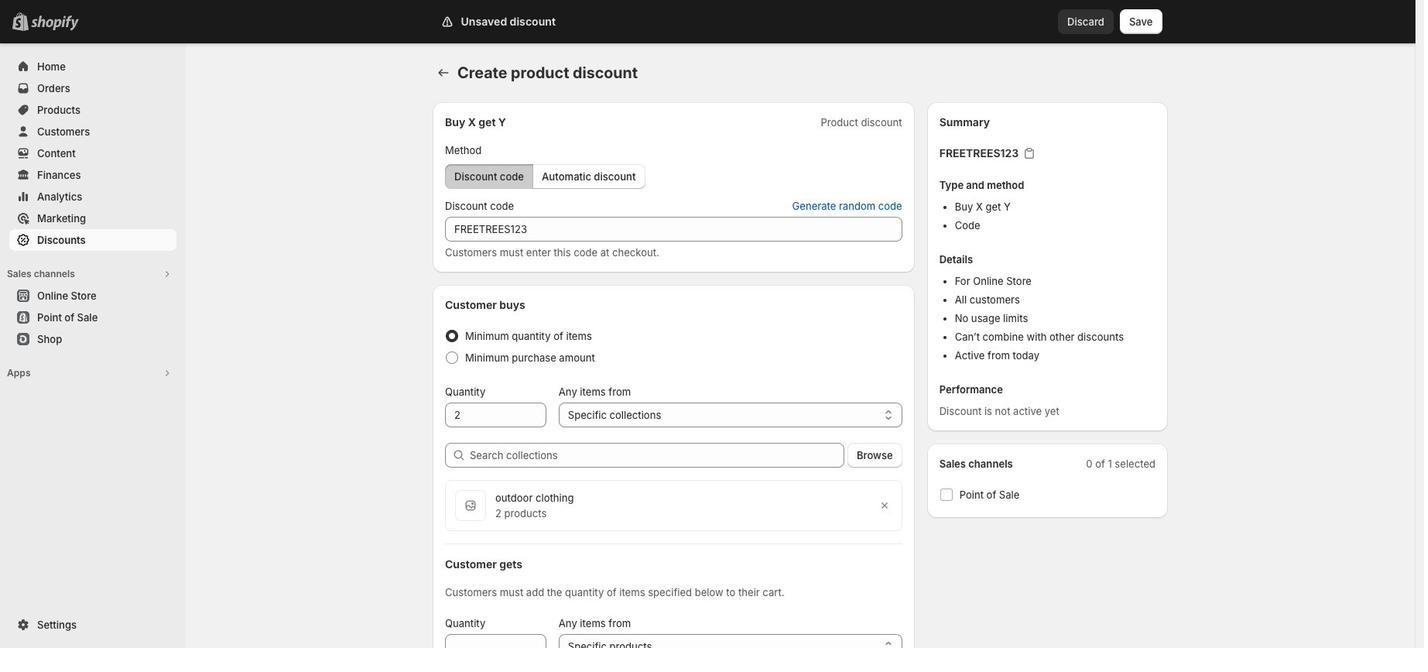 Task type: describe. For each thing, give the bounding box(es) containing it.
Search collections text field
[[470, 443, 845, 468]]

shopify image
[[31, 15, 79, 31]]



Task type: vqa. For each thing, say whether or not it's contained in the screenshot.
Search Collections text field
yes



Task type: locate. For each thing, give the bounding box(es) containing it.
None text field
[[445, 403, 547, 427], [445, 634, 547, 648], [445, 403, 547, 427], [445, 634, 547, 648]]

None text field
[[445, 217, 903, 242]]



